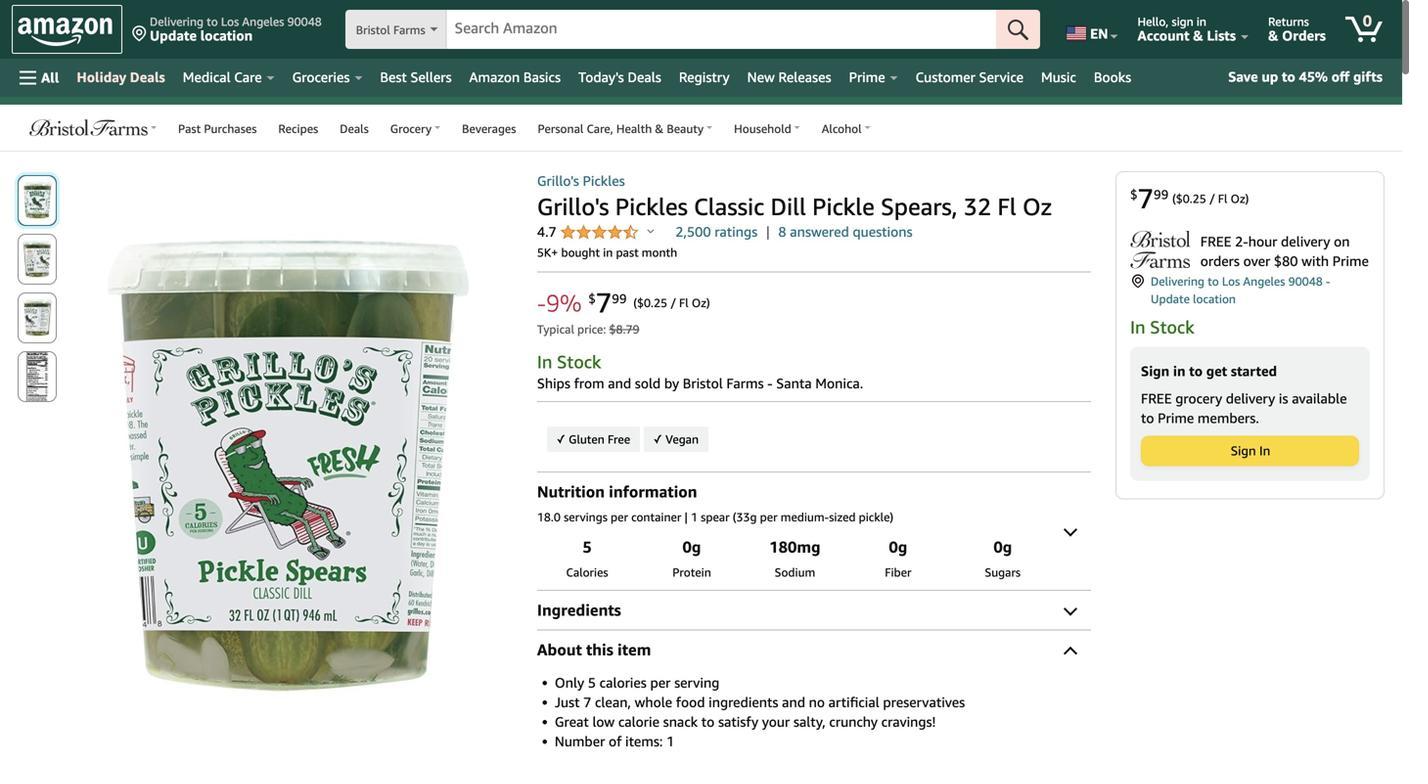 Task type: vqa. For each thing, say whether or not it's contained in the screenshot.
"STOCK" to the left
yes



Task type: describe. For each thing, give the bounding box(es) containing it.
satisfy
[[719, 714, 759, 730]]

prime link
[[841, 64, 907, 91]]

on
[[1335, 234, 1351, 250]]

1 grillo's from the top
[[537, 173, 579, 189]]

9%
[[546, 289, 582, 317]]

to left get on the top of page
[[1190, 363, 1203, 379]]

2,500
[[676, 224, 711, 240]]

medical care
[[183, 69, 262, 85]]

7 inside only 5 calories per serving just 7 clean, whole food ingredients and no artificial preservatives great low calorie snack to satisfy your salty, crunchy cravings! number of items: 1
[[584, 695, 592, 711]]

save up to 45% off gifts link
[[1221, 65, 1391, 90]]

account
[[1138, 27, 1190, 44]]

sign in to get started
[[1141, 363, 1278, 379]]

ingredients button
[[537, 598, 1092, 622]]

0 link
[[1337, 5, 1392, 54]]

returns
[[1269, 15, 1310, 28]]

personal
[[538, 122, 584, 136]]

beverages
[[462, 122, 516, 136]]

1 inside only 5 calories per serving just 7 clean, whole food ingredients and no artificial preservatives great low calorie snack to satisfy your salty, crunchy cravings! number of items: 1
[[667, 734, 675, 750]]

fl inside $ 7 99 ( $0.25 / fl oz)
[[1219, 192, 1228, 205]]

music
[[1042, 69, 1077, 85]]

snack
[[663, 714, 698, 730]]

0
[[1364, 11, 1373, 30]]

free for orders
[[1201, 234, 1232, 250]]

save up to 45% off gifts
[[1229, 69, 1383, 85]]

location inside delivering to los angeles 90048 - update location
[[1193, 292, 1236, 306]]

today's
[[579, 69, 624, 85]]

los for update
[[1223, 275, 1241, 288]]

delivering to los angeles 90048 - update location
[[1151, 275, 1331, 306]]

ingredients
[[709, 695, 779, 711]]

customer service
[[916, 69, 1024, 85]]

farms inside in stock ships from and sold by bristol farms - santa monica.
[[727, 375, 764, 392]]

deals for today's deals
[[628, 69, 662, 85]]

0 vertical spatial 7
[[1138, 182, 1154, 215]]

$ inside $ 7 99 ( $0.25 / fl oz)
[[1131, 187, 1138, 202]]

music link
[[1033, 64, 1086, 91]]

beauty
[[667, 122, 704, 136]]

to right up
[[1282, 69, 1296, 85]]

prime inside free grocery delivery is available to prime members.
[[1158, 410, 1195, 426]]

to inside free grocery delivery is available to prime members.
[[1141, 410, 1155, 426]]

deals link
[[329, 113, 380, 143]]

and inside in stock ships from and sold by bristol farms - santa monica.
[[608, 375, 632, 392]]

about this item button
[[537, 638, 1092, 662]]

returns & orders
[[1269, 15, 1327, 44]]

5 inside only 5 calories per serving just 7 clean, whole food ingredients and no artificial preservatives great low calorie snack to satisfy your salty, crunchy cravings! number of items: 1
[[588, 675, 596, 691]]

2,500 ratings
[[676, 224, 758, 240]]

answered
[[790, 224, 849, 240]]

ships
[[537, 375, 571, 392]]

18.0
[[537, 511, 561, 524]]

gluten free
[[566, 433, 631, 446]]

container
[[632, 511, 682, 524]]

sign for sign in to get started
[[1141, 363, 1170, 379]]

hello, sign in
[[1138, 15, 1207, 28]]

whole
[[635, 695, 673, 711]]

bristol farms
[[356, 23, 426, 37]]

registry link
[[670, 64, 739, 91]]

2 vertical spatial in
[[1174, 363, 1186, 379]]

0 vertical spatial pickles
[[583, 173, 625, 189]]

medium-
[[781, 511, 829, 524]]

| inside | 8 answered questions 5k+ bought in past month
[[766, 224, 770, 240]]

sign
[[1172, 15, 1194, 28]]

fiber
[[885, 566, 912, 580]]

delivery inside free 2-hour delivery on orders over $80  with prime
[[1282, 234, 1331, 250]]

1 horizontal spatial deals
[[340, 122, 369, 136]]

beverages link
[[451, 113, 527, 143]]

of
[[609, 734, 622, 750]]

0 horizontal spatial per
[[611, 511, 628, 524]]

this
[[586, 641, 614, 659]]

spears,
[[881, 192, 958, 221]]

medical care link
[[174, 64, 284, 91]]

with
[[1302, 253, 1330, 269]]

recipes link
[[268, 113, 329, 143]]

gifts
[[1354, 69, 1383, 85]]

update inside delivering to los angeles 90048 - update location
[[1151, 292, 1190, 306]]

only
[[555, 675, 585, 691]]

grocery
[[1176, 391, 1223, 407]]

health
[[617, 122, 652, 136]]

oz) inside $ 7 99 ( $0.25 / fl oz)
[[1231, 192, 1250, 205]]

available
[[1292, 391, 1348, 407]]

$0.25 inside -9% $ 7 99 ( $0.25 / fl oz)
[[637, 296, 668, 310]]

to inside delivering to los angeles 90048 update location
[[207, 15, 218, 28]]

crunchy
[[830, 714, 878, 730]]

2 horizontal spatial in
[[1260, 444, 1271, 459]]

sign for sign in
[[1231, 444, 1257, 459]]

amazon basics link
[[461, 64, 570, 91]]

2-
[[1236, 234, 1249, 250]]

your
[[762, 714, 790, 730]]

salty,
[[794, 714, 826, 730]]

/ inside -9% $ 7 99 ( $0.25 / fl oz)
[[671, 296, 676, 310]]

basics
[[524, 69, 561, 85]]

price:
[[578, 323, 606, 336]]

holiday
[[77, 69, 126, 85]]

0g for 0g sugars
[[994, 538, 1012, 557]]

household link
[[724, 113, 811, 143]]

started
[[1231, 363, 1278, 379]]

classic
[[694, 192, 765, 221]]

recipes
[[278, 122, 318, 136]]

best sellers link
[[371, 64, 461, 91]]

questions
[[853, 224, 913, 240]]

in for in stock ships from and sold by bristol farms - santa monica.
[[537, 351, 553, 372]]

$8.79
[[609, 323, 640, 336]]

180mg sodium
[[770, 538, 821, 580]]

0 horizontal spatial &
[[655, 122, 664, 136]]

45%
[[1300, 69, 1329, 85]]

alcohol link
[[811, 113, 882, 143]]

farms inside search box
[[393, 23, 426, 37]]

/ inside $ 7 99 ( $0.25 / fl oz)
[[1210, 192, 1216, 205]]

$ inside -9% $ 7 99 ( $0.25 / fl oz)
[[589, 291, 596, 306]]

santa
[[777, 375, 812, 392]]

clean,
[[595, 695, 631, 711]]

gluten
[[569, 433, 605, 446]]

- inside -9% $ 7 99 ( $0.25 / fl oz)
[[537, 289, 546, 317]]

up
[[1262, 69, 1279, 85]]

great
[[555, 714, 589, 730]]

pickle
[[813, 192, 875, 221]]

delivering to los angeles 90048 - update location link
[[1131, 273, 1371, 308]]

update inside delivering to los angeles 90048 update location
[[150, 27, 197, 44]]

( inside -9% $ 7 99 ( $0.25 / fl oz)
[[634, 296, 637, 310]]

amazon image
[[18, 18, 113, 47]]

| inside nutrition information 18.0 servings per container | 1 spear (33g per medium-sized pickle)
[[685, 511, 688, 524]]

account & lists
[[1138, 27, 1236, 44]]

angeles for location
[[242, 15, 284, 28]]



Task type: locate. For each thing, give the bounding box(es) containing it.
food
[[676, 695, 705, 711]]

farms
[[393, 23, 426, 37], [727, 375, 764, 392]]

and left no
[[782, 695, 806, 711]]

section expand image
[[1064, 523, 1078, 537], [1064, 602, 1078, 616]]

1 horizontal spatial farms
[[727, 375, 764, 392]]

0g sugars
[[985, 538, 1021, 580]]

groceries link
[[284, 64, 371, 91]]

1 horizontal spatial free
[[1201, 234, 1232, 250]]

0 vertical spatial sign
[[1141, 363, 1170, 379]]

0 horizontal spatial los
[[221, 15, 239, 28]]

prime down on
[[1333, 253, 1369, 269]]

grillo's up "4.7"
[[537, 173, 579, 189]]

4.7 button
[[537, 224, 654, 242]]

free inside free grocery delivery is available to prime members.
[[1141, 391, 1172, 407]]

in inside navigation navigation
[[1197, 15, 1207, 28]]

grillo&#39;s pickles classic dill pickle spears, 32 fl oz image
[[61, 224, 517, 714]]

in up sign in to get started
[[1131, 317, 1146, 338]]

in for in stock
[[1131, 317, 1146, 338]]

1 section expand image from the top
[[1064, 523, 1078, 537]]

farms up best sellers
[[393, 23, 426, 37]]

stock for in stock ships from and sold by bristol farms - santa monica.
[[557, 351, 602, 372]]

deals for holiday deals
[[130, 69, 165, 85]]

free for to
[[1141, 391, 1172, 407]]

prime inside free 2-hour delivery on orders over $80  with prime
[[1333, 253, 1369, 269]]

0 horizontal spatial and
[[608, 375, 632, 392]]

serving
[[675, 675, 720, 691]]

0g protein
[[673, 538, 711, 580]]

fl up in stock ships from and sold by bristol farms - santa monica.
[[679, 296, 689, 310]]

0 horizontal spatial farms
[[393, 23, 426, 37]]

0 vertical spatial grillo's
[[537, 173, 579, 189]]

groceries
[[292, 69, 350, 85]]

0 horizontal spatial prime
[[849, 69, 886, 85]]

to inside delivering to los angeles 90048 - update location
[[1208, 275, 1220, 288]]

grillo's down grillo's pickles link
[[537, 192, 609, 221]]

5 right only
[[588, 675, 596, 691]]

2 0g from the left
[[889, 538, 908, 557]]

1 horizontal spatial 7
[[596, 286, 612, 319]]

section collapse image
[[1064, 647, 1078, 661]]

from
[[574, 375, 605, 392]]

delivery up with
[[1282, 234, 1331, 250]]

in inside | 8 answered questions 5k+ bought in past month
[[603, 246, 613, 259]]

5
[[583, 538, 592, 557], [588, 675, 596, 691]]

99 inside -9% $ 7 99 ( $0.25 / fl oz)
[[612, 291, 627, 306]]

0 vertical spatial delivering
[[150, 15, 204, 28]]

2 vertical spatial prime
[[1158, 410, 1195, 426]]

1 horizontal spatial prime
[[1158, 410, 1195, 426]]

farms left santa
[[727, 375, 764, 392]]

2 vertical spatial in
[[1260, 444, 1271, 459]]

angeles inside delivering to los angeles 90048 - update location
[[1244, 275, 1286, 288]]

0 horizontal spatial sign
[[1141, 363, 1170, 379]]

to up medical
[[207, 15, 218, 28]]

0 horizontal spatial oz)
[[692, 296, 710, 310]]

5 calories
[[566, 538, 609, 580]]

oz
[[1023, 192, 1052, 221]]

0 vertical spatial 5
[[583, 538, 592, 557]]

1 vertical spatial and
[[782, 695, 806, 711]]

about
[[537, 641, 582, 659]]

1 inside nutrition information 18.0 servings per container | 1 spear (33g per medium-sized pickle)
[[691, 511, 698, 524]]

$ right 9%
[[589, 291, 596, 306]]

0 horizontal spatial delivering
[[150, 15, 204, 28]]

in left the past
[[603, 246, 613, 259]]

pickles up popover image
[[616, 192, 688, 221]]

delivering for location
[[150, 15, 204, 28]]

0 horizontal spatial (
[[634, 296, 637, 310]]

1 vertical spatial location
[[1193, 292, 1236, 306]]

free inside free 2-hour delivery on orders over $80  with prime
[[1201, 234, 1232, 250]]

stock inside in stock ships from and sold by bristol farms - santa monica.
[[557, 351, 602, 372]]

free up orders
[[1201, 234, 1232, 250]]

ingredients
[[537, 601, 621, 620]]

1 vertical spatial farms
[[727, 375, 764, 392]]

2 horizontal spatial per
[[760, 511, 778, 524]]

0 vertical spatial free
[[1201, 234, 1232, 250]]

None submit
[[997, 10, 1041, 49], [19, 176, 56, 225], [19, 235, 56, 284], [19, 294, 56, 343], [19, 352, 56, 401], [997, 10, 1041, 49], [19, 176, 56, 225], [19, 235, 56, 284], [19, 294, 56, 343], [19, 352, 56, 401]]

in down free grocery delivery is available to prime members. at the bottom right
[[1260, 444, 1271, 459]]

holiday deals link
[[68, 64, 174, 91]]

sign in
[[1231, 444, 1271, 459]]

90048 inside delivering to los angeles 90048 - update location
[[1289, 275, 1323, 288]]

preservatives
[[883, 695, 965, 711]]

sodium
[[775, 566, 816, 580]]

service
[[979, 69, 1024, 85]]

1 horizontal spatial and
[[782, 695, 806, 711]]

$ 7 99 ( $0.25 / fl oz)
[[1131, 182, 1250, 215]]

0 horizontal spatial fl
[[679, 296, 689, 310]]

angeles inside delivering to los angeles 90048 update location
[[242, 15, 284, 28]]

1 horizontal spatial in
[[1174, 363, 1186, 379]]

sellers
[[411, 69, 452, 85]]

2 horizontal spatial deals
[[628, 69, 662, 85]]

bristol right by
[[683, 375, 723, 392]]

$0.25 up orders
[[1176, 192, 1207, 205]]

free left grocery
[[1141, 391, 1172, 407]]

0 vertical spatial stock
[[1151, 317, 1195, 338]]

1 vertical spatial delivery
[[1226, 391, 1276, 407]]

deals inside the holiday deals link
[[130, 69, 165, 85]]

1 vertical spatial section expand image
[[1064, 602, 1078, 616]]

alcohol
[[822, 122, 862, 136]]

1 vertical spatial 5
[[588, 675, 596, 691]]

0 horizontal spatial 7
[[584, 695, 592, 711]]

1 horizontal spatial (
[[1173, 192, 1176, 205]]

( inside $ 7 99 ( $0.25 / fl oz)
[[1173, 192, 1176, 205]]

& left orders
[[1269, 27, 1279, 44]]

save
[[1229, 69, 1259, 85]]

in up ships
[[537, 351, 553, 372]]

in stock
[[1131, 317, 1195, 338]]

servings
[[564, 511, 608, 524]]

books link
[[1086, 64, 1141, 91]]

los inside delivering to los angeles 90048 update location
[[221, 15, 239, 28]]

update up medical
[[150, 27, 197, 44]]

section expand image inside ingredients dropdown button
[[1064, 602, 1078, 616]]

los for location
[[221, 15, 239, 28]]

0 vertical spatial los
[[221, 15, 239, 28]]

delivery inside free grocery delivery is available to prime members.
[[1226, 391, 1276, 407]]

- down with
[[1326, 275, 1331, 288]]

los inside delivering to los angeles 90048 - update location
[[1223, 275, 1241, 288]]

2 horizontal spatial prime
[[1333, 253, 1369, 269]]

delivering down orders
[[1151, 275, 1205, 288]]

members.
[[1198, 410, 1260, 426]]

0 horizontal spatial free
[[1141, 391, 1172, 407]]

and left sold
[[608, 375, 632, 392]]

1 vertical spatial update
[[1151, 292, 1190, 306]]

0 horizontal spatial in
[[537, 351, 553, 372]]

in
[[1131, 317, 1146, 338], [537, 351, 553, 372], [1260, 444, 1271, 459]]

0 vertical spatial section expand image
[[1064, 523, 1078, 537]]

$80
[[1274, 253, 1299, 269]]

sign in link
[[1142, 437, 1359, 466]]

0 vertical spatial farms
[[393, 23, 426, 37]]

location up medical care
[[200, 27, 253, 44]]

per inside only 5 calories per serving just 7 clean, whole food ingredients and no artificial preservatives great low calorie snack to satisfy your salty, crunchy cravings! number of items: 1
[[651, 675, 671, 691]]

$ right oz
[[1131, 187, 1138, 202]]

1 left spear
[[691, 511, 698, 524]]

5 up calories
[[583, 538, 592, 557]]

deals right today's at top
[[628, 69, 662, 85]]

oz) inside -9% $ 7 99 ( $0.25 / fl oz)
[[692, 296, 710, 310]]

7
[[1138, 182, 1154, 215], [596, 286, 612, 319], [584, 695, 592, 711]]

(33g
[[733, 511, 757, 524]]

/ down month
[[671, 296, 676, 310]]

180mg
[[770, 538, 821, 557]]

Search Amazon text field
[[447, 11, 997, 48]]

medical
[[183, 69, 231, 85]]

1 horizontal spatial 1
[[691, 511, 698, 524]]

& inside returns & orders
[[1269, 27, 1279, 44]]

logo image
[[25, 119, 148, 141]]

0g up the fiber
[[889, 538, 908, 557]]

& left lists
[[1194, 27, 1204, 44]]

1 horizontal spatial angeles
[[1244, 275, 1286, 288]]

lists
[[1207, 27, 1236, 44]]

prime up "alcohol" link
[[849, 69, 886, 85]]

location
[[200, 27, 253, 44], [1193, 292, 1236, 306]]

fl right 32
[[998, 192, 1017, 221]]

2 horizontal spatial &
[[1269, 27, 1279, 44]]

grillo's pickles link
[[537, 173, 625, 189]]

angeles down over
[[1244, 275, 1286, 288]]

oz) up 2-
[[1231, 192, 1250, 205]]

90048 for -
[[1289, 275, 1323, 288]]

2 horizontal spatial 7
[[1138, 182, 1154, 215]]

0 vertical spatial (
[[1173, 192, 1176, 205]]

| left spear
[[685, 511, 688, 524]]

2 horizontal spatial fl
[[1219, 192, 1228, 205]]

all button
[[11, 59, 68, 97]]

3 0g from the left
[[994, 538, 1012, 557]]

in
[[1197, 15, 1207, 28], [603, 246, 613, 259], [1174, 363, 1186, 379]]

dill
[[771, 192, 806, 221]]

delivering up medical
[[150, 15, 204, 28]]

deals right the holiday
[[130, 69, 165, 85]]

2 horizontal spatial in
[[1197, 15, 1207, 28]]

in stock ships from and sold by bristol farms - santa monica.
[[537, 351, 864, 392]]

0 horizontal spatial 90048
[[287, 15, 322, 28]]

fl inside grillo's pickles grillo's pickles classic dill pickle spears, 32 fl oz
[[998, 192, 1017, 221]]

personal care, health & beauty
[[538, 122, 704, 136]]

0g inside 0g fiber
[[889, 538, 908, 557]]

& right health
[[655, 122, 664, 136]]

/ up orders
[[1210, 192, 1216, 205]]

prime down grocery
[[1158, 410, 1195, 426]]

0g inside 0g sugars
[[994, 538, 1012, 557]]

1 horizontal spatial 0g
[[889, 538, 908, 557]]

in up grocery
[[1174, 363, 1186, 379]]

1 horizontal spatial in
[[1131, 317, 1146, 338]]

$0.25 inside $ 7 99 ( $0.25 / fl oz)
[[1176, 192, 1207, 205]]

1 vertical spatial 90048
[[1289, 275, 1323, 288]]

- inside in stock ships from and sold by bristol farms - santa monica.
[[768, 375, 773, 392]]

0 vertical spatial bristol
[[356, 23, 390, 37]]

1 vertical spatial angeles
[[1244, 275, 1286, 288]]

orders
[[1201, 253, 1240, 269]]

1 horizontal spatial 99
[[1154, 187, 1169, 202]]

1 vertical spatial pickles
[[616, 192, 688, 221]]

by
[[665, 375, 680, 392]]

delivering inside delivering to los angeles 90048 - update location
[[1151, 275, 1205, 288]]

prime inside navigation navigation
[[849, 69, 886, 85]]

0 vertical spatial $
[[1131, 187, 1138, 202]]

angeles up care
[[242, 15, 284, 28]]

registry
[[679, 69, 730, 85]]

90048 inside delivering to los angeles 90048 update location
[[287, 15, 322, 28]]

90048 for update
[[287, 15, 322, 28]]

per
[[611, 511, 628, 524], [760, 511, 778, 524], [651, 675, 671, 691]]

1 vertical spatial $
[[589, 291, 596, 306]]

99
[[1154, 187, 1169, 202], [612, 291, 627, 306]]

deals inside today's deals 'link'
[[628, 69, 662, 85]]

in right sign
[[1197, 15, 1207, 28]]

per right the (33g
[[760, 511, 778, 524]]

& for returns
[[1269, 27, 1279, 44]]

spear
[[701, 511, 730, 524]]

deals right "recipes"
[[340, 122, 369, 136]]

0g inside 0g protein
[[683, 538, 701, 557]]

to down the food
[[702, 714, 715, 730]]

90048 up the groceries
[[287, 15, 322, 28]]

and inside only 5 calories per serving just 7 clean, whole food ingredients and no artificial preservatives great low calorie snack to satisfy your salty, crunchy cravings! number of items: 1
[[782, 695, 806, 711]]

care
[[234, 69, 262, 85]]

2 section expand image from the top
[[1064, 602, 1078, 616]]

0 vertical spatial 1
[[691, 511, 698, 524]]

en link
[[1055, 5, 1127, 54]]

popover image
[[648, 229, 654, 233]]

0 horizontal spatial 0g
[[683, 538, 701, 557]]

1 horizontal spatial stock
[[1151, 317, 1195, 338]]

0g for 0g protein
[[683, 538, 701, 557]]

1 horizontal spatial location
[[1193, 292, 1236, 306]]

1 vertical spatial oz)
[[692, 296, 710, 310]]

32
[[964, 192, 992, 221]]

90048 down with
[[1289, 275, 1323, 288]]

2 grillo's from the top
[[537, 192, 609, 221]]

angeles for update
[[1244, 275, 1286, 288]]

1 horizontal spatial $0.25
[[1176, 192, 1207, 205]]

0 vertical spatial /
[[1210, 192, 1216, 205]]

los down orders
[[1223, 275, 1241, 288]]

deals
[[130, 69, 165, 85], [628, 69, 662, 85], [340, 122, 369, 136]]

1 vertical spatial 99
[[612, 291, 627, 306]]

delivering inside delivering to los angeles 90048 update location
[[150, 15, 204, 28]]

1 vertical spatial los
[[1223, 275, 1241, 288]]

99 inside $ 7 99 ( $0.25 / fl oz)
[[1154, 187, 1169, 202]]

4.7
[[537, 224, 560, 240]]

location inside delivering to los angeles 90048 update location
[[200, 27, 253, 44]]

1 vertical spatial $0.25
[[637, 296, 668, 310]]

sign down 'in stock'
[[1141, 363, 1170, 379]]

past purchases
[[178, 122, 257, 136]]

fl up orders
[[1219, 192, 1228, 205]]

per right servings
[[611, 511, 628, 524]]

location down orders
[[1193, 292, 1236, 306]]

| left 8
[[766, 224, 770, 240]]

bristol inside bristol farms search box
[[356, 23, 390, 37]]

bristol up best
[[356, 23, 390, 37]]

per up whole
[[651, 675, 671, 691]]

0g up protein
[[683, 538, 701, 557]]

protein
[[673, 566, 711, 580]]

nutrition
[[537, 483, 605, 501]]

stock up from
[[557, 351, 602, 372]]

1 horizontal spatial -
[[768, 375, 773, 392]]

- up typical
[[537, 289, 546, 317]]

- inside delivering to los angeles 90048 - update location
[[1326, 275, 1331, 288]]

0 vertical spatial 99
[[1154, 187, 1169, 202]]

0 vertical spatial 90048
[[287, 15, 322, 28]]

update up 'in stock'
[[1151, 292, 1190, 306]]

1 vertical spatial bristol
[[683, 375, 723, 392]]

calories
[[600, 675, 647, 691]]

0 horizontal spatial angeles
[[242, 15, 284, 28]]

bristol
[[356, 23, 390, 37], [683, 375, 723, 392]]

bristol inside in stock ships from and sold by bristol farms - santa monica.
[[683, 375, 723, 392]]

in inside in stock ships from and sold by bristol farms - santa monica.
[[537, 351, 553, 372]]

today's deals link
[[570, 64, 670, 91]]

0 horizontal spatial delivery
[[1226, 391, 1276, 407]]

grillo's pickles grillo's pickles classic dill pickle spears, 32 fl oz
[[537, 173, 1052, 221]]

Bristol Farms search field
[[345, 10, 1041, 51]]

monica.
[[816, 375, 864, 392]]

calories
[[566, 566, 609, 580]]

just
[[555, 695, 580, 711]]

1 vertical spatial 7
[[596, 286, 612, 319]]

1 0g from the left
[[683, 538, 701, 557]]

month
[[642, 246, 678, 259]]

1 vertical spatial sign
[[1231, 444, 1257, 459]]

0 horizontal spatial 1
[[667, 734, 675, 750]]

0 vertical spatial update
[[150, 27, 197, 44]]

1 vertical spatial prime
[[1333, 253, 1369, 269]]

hour
[[1249, 234, 1278, 250]]

& for account
[[1194, 27, 1204, 44]]

sign down members.
[[1231, 444, 1257, 459]]

sized
[[829, 511, 856, 524]]

items:
[[626, 734, 663, 750]]

0 horizontal spatial 99
[[612, 291, 627, 306]]

0 horizontal spatial location
[[200, 27, 253, 44]]

0 horizontal spatial |
[[685, 511, 688, 524]]

0 horizontal spatial $
[[589, 291, 596, 306]]

oz) down | 8 answered questions 5k+ bought in past month
[[692, 296, 710, 310]]

5 inside 5 calories
[[583, 538, 592, 557]]

stock up sign in to get started
[[1151, 317, 1195, 338]]

1
[[691, 511, 698, 524], [667, 734, 675, 750]]

to inside only 5 calories per serving just 7 clean, whole food ingredients and no artificial preservatives great low calorie snack to satisfy your salty, crunchy cravings! number of items: 1
[[702, 714, 715, 730]]

personal care, health & beauty link
[[527, 113, 724, 143]]

0 horizontal spatial in
[[603, 246, 613, 259]]

1 horizontal spatial oz)
[[1231, 192, 1250, 205]]

low
[[593, 714, 615, 730]]

delivering for update
[[1151, 275, 1205, 288]]

los up medical care link
[[221, 15, 239, 28]]

1 horizontal spatial los
[[1223, 275, 1241, 288]]

1 horizontal spatial fl
[[998, 192, 1017, 221]]

1 down the "snack"
[[667, 734, 675, 750]]

to down orders
[[1208, 275, 1220, 288]]

| 8 answered questions 5k+ bought in past month
[[537, 224, 913, 259]]

stock for in stock
[[1151, 317, 1195, 338]]

vegan
[[663, 433, 699, 446]]

- left santa
[[768, 375, 773, 392]]

1 vertical spatial stock
[[557, 351, 602, 372]]

1 vertical spatial in
[[537, 351, 553, 372]]

0g for 0g fiber
[[889, 538, 908, 557]]

0 horizontal spatial bristol
[[356, 23, 390, 37]]

today's deals
[[579, 69, 662, 85]]

0 horizontal spatial $0.25
[[637, 296, 668, 310]]

to down sign in to get started
[[1141, 410, 1155, 426]]

1 vertical spatial /
[[671, 296, 676, 310]]

$0.25 up $8.79
[[637, 296, 668, 310]]

1 horizontal spatial sign
[[1231, 444, 1257, 459]]

past
[[178, 122, 201, 136]]

navigation navigation
[[0, 0, 1410, 763]]

0 horizontal spatial stock
[[557, 351, 602, 372]]

-
[[1326, 275, 1331, 288], [537, 289, 546, 317], [768, 375, 773, 392]]

0g up sugars
[[994, 538, 1012, 557]]

pickles down care,
[[583, 173, 625, 189]]

1 vertical spatial (
[[634, 296, 637, 310]]

fl inside -9% $ 7 99 ( $0.25 / fl oz)
[[679, 296, 689, 310]]

0 vertical spatial $0.25
[[1176, 192, 1207, 205]]

releases
[[779, 69, 832, 85]]

delivery down started
[[1226, 391, 1276, 407]]



